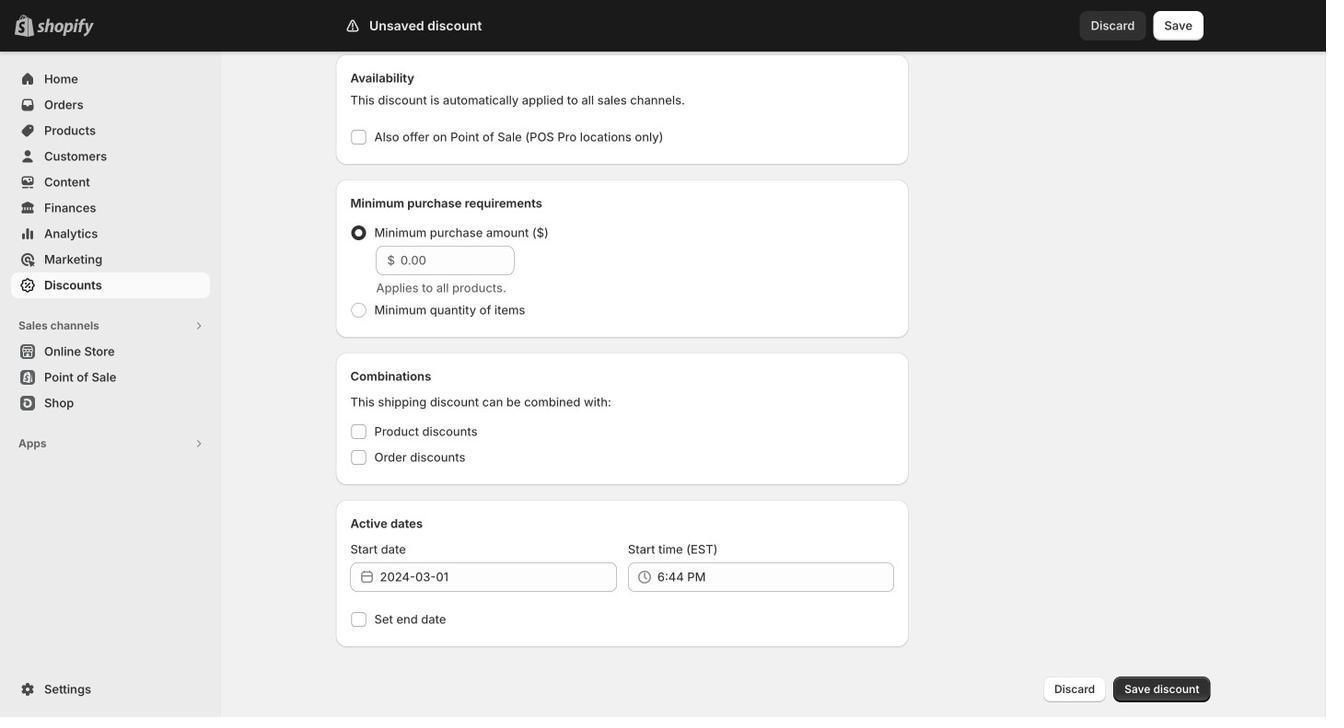 Task type: describe. For each thing, give the bounding box(es) containing it.
shopify image
[[37, 18, 94, 37]]

YYYY-MM-DD text field
[[380, 563, 617, 592]]

0.00 text field
[[400, 246, 514, 275]]



Task type: vqa. For each thing, say whether or not it's contained in the screenshot.
Enter time text field
yes



Task type: locate. For each thing, give the bounding box(es) containing it.
Enter time text field
[[657, 563, 894, 592]]



